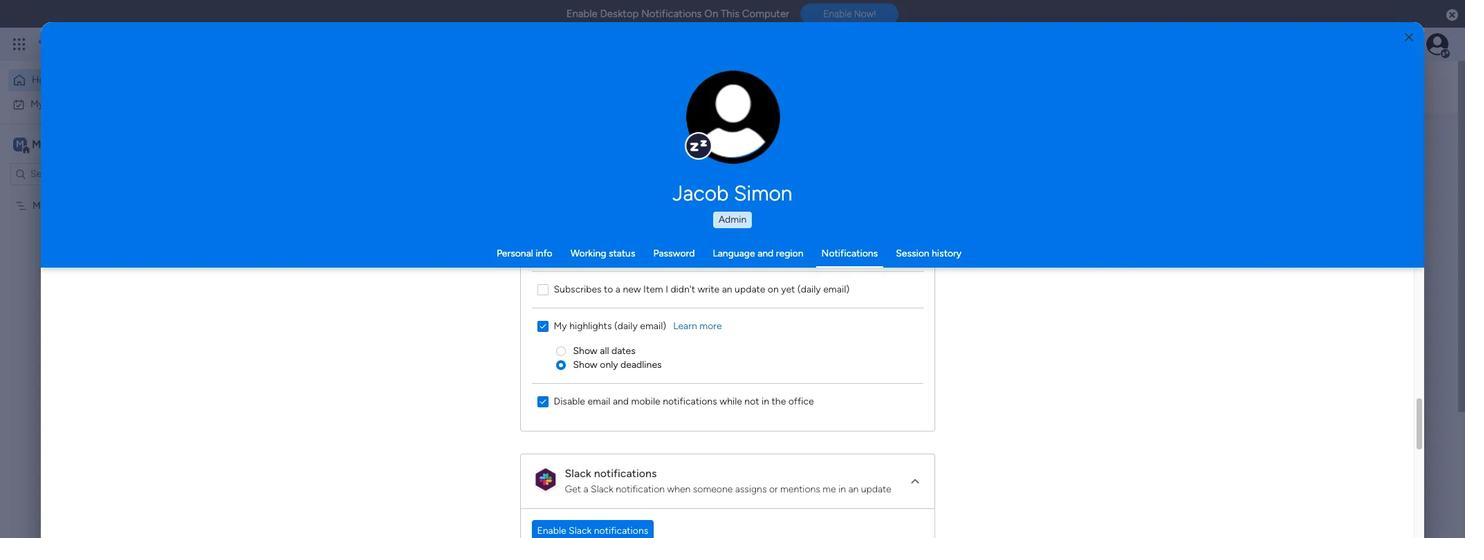 Task type: describe. For each thing, give the bounding box(es) containing it.
didn't
[[671, 283, 696, 295]]

workspace
[[59, 137, 114, 151]]

more
[[700, 320, 722, 332]]

start
[[496, 474, 519, 487]]

on
[[768, 283, 779, 295]]

personal info
[[497, 248, 553, 260]]

profile
[[737, 125, 763, 135]]

change profile picture button
[[686, 71, 780, 165]]

Search in workspace field
[[29, 166, 116, 182]]

subscribes
[[554, 283, 602, 295]]

an inside region
[[722, 283, 733, 295]]

working status
[[571, 248, 636, 260]]

2 horizontal spatial and
[[758, 248, 774, 260]]

main
[[32, 137, 56, 151]]

write
[[698, 283, 720, 295]]

only
[[600, 359, 619, 371]]

now!
[[855, 8, 876, 20]]

jacob simon image
[[1427, 33, 1449, 55]]

2 vertical spatial and
[[474, 474, 493, 487]]

to
[[604, 283, 613, 295]]

desktop
[[600, 8, 639, 20]]

region
[[776, 248, 804, 260]]

enable slack notifications region
[[521, 509, 935, 538]]

me
[[823, 483, 837, 495]]

teammates
[[416, 474, 472, 487]]

language
[[713, 248, 756, 260]]

select product image
[[12, 37, 26, 51]]

learn
[[674, 320, 698, 332]]

home
[[32, 74, 58, 86]]

main workspace
[[32, 137, 114, 151]]

my work
[[30, 98, 67, 110]]

my for my work
[[30, 98, 44, 110]]

not
[[745, 396, 760, 407]]

invite your teammates and start collaborating
[[360, 474, 587, 487]]

show all dates
[[573, 345, 636, 357]]

a inside slack notifications get a slack notification when someone assigns or mentions me in an update
[[584, 483, 589, 495]]

working
[[571, 248, 607, 260]]

yet
[[782, 283, 796, 295]]

region containing subscribes to a new item i didn't write an update on yet (daily email)
[[521, 0, 935, 431]]

get
[[565, 483, 581, 495]]

this
[[721, 8, 740, 20]]

new
[[623, 283, 641, 295]]

admin
[[719, 214, 747, 226]]

update inside region
[[735, 283, 766, 295]]

info
[[536, 248, 553, 260]]

your
[[391, 474, 413, 487]]

1 horizontal spatial notifications
[[822, 248, 878, 260]]

session history link
[[896, 248, 962, 260]]

change
[[704, 125, 735, 135]]

the
[[772, 396, 786, 407]]

on
[[705, 8, 719, 20]]

workspace selection element
[[13, 136, 116, 154]]

1 horizontal spatial email)
[[824, 283, 850, 295]]

jacob simon button
[[543, 181, 923, 206]]

0 vertical spatial notifications
[[642, 8, 702, 20]]

my highlights (daily email)
[[554, 320, 667, 332]]

my board list box
[[0, 191, 176, 404]]

jacob simon
[[673, 181, 793, 206]]

email
[[588, 396, 611, 407]]

language and region link
[[713, 248, 804, 260]]

m
[[16, 138, 24, 150]]

someone
[[693, 483, 733, 495]]

0 vertical spatial (daily
[[798, 283, 821, 295]]

status
[[609, 248, 636, 260]]

slack notifications get a slack notification when someone assigns or mentions me in an update
[[565, 467, 892, 495]]

change profile picture
[[704, 125, 763, 147]]

enable slack notifications button
[[532, 520, 654, 538]]

i
[[666, 283, 669, 295]]

my work button
[[8, 93, 149, 115]]

mentions
[[781, 483, 821, 495]]

computer
[[742, 8, 790, 20]]

1 vertical spatial email)
[[640, 320, 667, 332]]

an inside slack notifications get a slack notification when someone assigns or mentions me in an update
[[849, 483, 859, 495]]

enable slack notifications
[[537, 525, 649, 537]]

a inside region
[[616, 283, 621, 295]]

learn more
[[674, 320, 722, 332]]

board
[[48, 200, 73, 211]]

session history
[[896, 248, 962, 260]]



Task type: vqa. For each thing, say whether or not it's contained in the screenshot.
Disable
yes



Task type: locate. For each thing, give the bounding box(es) containing it.
in left the at the right of page
[[762, 396, 770, 407]]

(daily
[[798, 283, 821, 295], [615, 320, 638, 332]]

password
[[654, 248, 695, 260]]

my inside button
[[30, 98, 44, 110]]

office
[[789, 396, 814, 407]]

1 vertical spatial in
[[839, 483, 846, 495]]

1 vertical spatial (daily
[[615, 320, 638, 332]]

home button
[[8, 69, 149, 91]]

my left work on the top of the page
[[30, 98, 44, 110]]

0 horizontal spatial an
[[722, 283, 733, 295]]

jacob
[[673, 181, 729, 206]]

enable inside enable now! button
[[824, 8, 852, 20]]

mobile
[[632, 396, 661, 407]]

notifications inside region
[[663, 396, 718, 407]]

in inside slack notifications get a slack notification when someone assigns or mentions me in an update
[[839, 483, 846, 495]]

0 vertical spatial a
[[616, 283, 621, 295]]

enable for enable slack notifications
[[537, 525, 567, 537]]

show left all
[[573, 345, 598, 357]]

history
[[932, 248, 962, 260]]

show for show all dates
[[573, 345, 598, 357]]

enable now! button
[[801, 4, 899, 24]]

and left region
[[758, 248, 774, 260]]

workspace image
[[13, 137, 27, 152]]

enable inside "enable slack notifications" button
[[537, 525, 567, 537]]

working status link
[[571, 248, 636, 260]]

in right me
[[839, 483, 846, 495]]

0 vertical spatial notifications
[[663, 396, 718, 407]]

a
[[616, 283, 621, 295], [584, 483, 589, 495]]

notifications inside slack notifications get a slack notification when someone assigns or mentions me in an update
[[594, 467, 657, 480]]

0 vertical spatial an
[[722, 283, 733, 295]]

personal
[[497, 248, 534, 260]]

1 horizontal spatial and
[[613, 396, 629, 407]]

learn more link
[[674, 319, 722, 333]]

a right get
[[584, 483, 589, 495]]

notifications inside "enable slack notifications" button
[[594, 525, 649, 537]]

or
[[770, 483, 778, 495]]

(daily right the 'yet'
[[798, 283, 821, 295]]

notifications right region
[[822, 248, 878, 260]]

assigns
[[736, 483, 767, 495]]

and inside region
[[613, 396, 629, 407]]

0 vertical spatial email)
[[824, 283, 850, 295]]

notifications left while
[[663, 396, 718, 407]]

1 vertical spatial update
[[862, 483, 892, 495]]

disable email and mobile notifications while not in the office
[[554, 396, 814, 407]]

option
[[0, 193, 176, 196]]

update inside slack notifications get a slack notification when someone assigns or mentions me in an update
[[862, 483, 892, 495]]

1 vertical spatial notifications
[[822, 248, 878, 260]]

0 vertical spatial my
[[30, 98, 44, 110]]

enable for enable now!
[[824, 8, 852, 20]]

0 vertical spatial update
[[735, 283, 766, 295]]

region
[[521, 0, 935, 431]]

update
[[735, 283, 766, 295], [862, 483, 892, 495]]

a right to in the bottom of the page
[[616, 283, 621, 295]]

password link
[[654, 248, 695, 260]]

dates
[[612, 345, 636, 357]]

my board
[[33, 200, 73, 211]]

notifications up notification
[[594, 467, 657, 480]]

2 vertical spatial notifications
[[594, 525, 649, 537]]

email)
[[824, 283, 850, 295], [640, 320, 667, 332]]

my for my board
[[33, 200, 46, 211]]

simon
[[734, 181, 793, 206]]

enable desktop notifications on this computer
[[567, 8, 790, 20]]

1 vertical spatial an
[[849, 483, 859, 495]]

show down show all dates
[[573, 359, 598, 371]]

and right email
[[613, 396, 629, 407]]

when
[[668, 483, 691, 495]]

0 horizontal spatial (daily
[[615, 320, 638, 332]]

slack right get
[[591, 483, 614, 495]]

2 show from the top
[[573, 359, 598, 371]]

1 show from the top
[[573, 345, 598, 357]]

deadlines
[[621, 359, 662, 371]]

1 horizontal spatial a
[[616, 283, 621, 295]]

highlights
[[570, 320, 612, 332]]

slack
[[565, 467, 592, 480], [591, 483, 614, 495], [569, 525, 592, 537]]

2 vertical spatial slack
[[569, 525, 592, 537]]

while
[[720, 396, 743, 407]]

0 horizontal spatial update
[[735, 283, 766, 295]]

1 horizontal spatial in
[[839, 483, 846, 495]]

1 horizontal spatial update
[[862, 483, 892, 495]]

1 vertical spatial notifications
[[594, 467, 657, 480]]

an right write
[[722, 283, 733, 295]]

(daily up the dates
[[615, 320, 638, 332]]

2 vertical spatial my
[[554, 320, 567, 332]]

notifications link
[[822, 248, 878, 260]]

1 horizontal spatial an
[[849, 483, 859, 495]]

0 vertical spatial show
[[573, 345, 598, 357]]

slack inside button
[[569, 525, 592, 537]]

and left start
[[474, 474, 493, 487]]

my inside region
[[554, 320, 567, 332]]

close image
[[1406, 32, 1414, 43]]

show for show only deadlines
[[573, 359, 598, 371]]

language and region
[[713, 248, 804, 260]]

show only deadlines
[[573, 359, 662, 371]]

my left highlights
[[554, 320, 567, 332]]

work
[[46, 98, 67, 110]]

session
[[896, 248, 930, 260]]

1 vertical spatial my
[[33, 200, 46, 211]]

my inside list box
[[33, 200, 46, 211]]

picture
[[719, 137, 747, 147]]

my for my highlights (daily email)
[[554, 320, 567, 332]]

0 vertical spatial and
[[758, 248, 774, 260]]

personal info link
[[497, 248, 553, 260]]

notifications down notification
[[594, 525, 649, 537]]

enable now!
[[824, 8, 876, 20]]

show
[[573, 345, 598, 357], [573, 359, 598, 371]]

disable
[[554, 396, 586, 407]]

update left on
[[735, 283, 766, 295]]

1 vertical spatial and
[[613, 396, 629, 407]]

enable left now!
[[824, 8, 852, 20]]

enable left desktop
[[567, 8, 598, 20]]

dapulse close image
[[1447, 8, 1459, 22]]

enable down get
[[537, 525, 567, 537]]

notification
[[616, 483, 665, 495]]

1 vertical spatial a
[[584, 483, 589, 495]]

collaborating
[[522, 474, 587, 487]]

slack up get
[[565, 467, 592, 480]]

0 vertical spatial slack
[[565, 467, 592, 480]]

in
[[762, 396, 770, 407], [839, 483, 846, 495]]

item
[[644, 283, 664, 295]]

invite
[[360, 474, 388, 487]]

1 vertical spatial slack
[[591, 483, 614, 495]]

email) left learn
[[640, 320, 667, 332]]

0 horizontal spatial notifications
[[642, 8, 702, 20]]

my left board
[[33, 200, 46, 211]]

notifications left on
[[642, 8, 702, 20]]

0 horizontal spatial a
[[584, 483, 589, 495]]

and
[[758, 248, 774, 260], [613, 396, 629, 407], [474, 474, 493, 487]]

all
[[600, 345, 609, 357]]

0 horizontal spatial email)
[[640, 320, 667, 332]]

notifications
[[663, 396, 718, 407], [594, 467, 657, 480], [594, 525, 649, 537]]

1 horizontal spatial (daily
[[798, 283, 821, 295]]

update right me
[[862, 483, 892, 495]]

enable
[[567, 8, 598, 20], [824, 8, 852, 20], [537, 525, 567, 537]]

an right me
[[849, 483, 859, 495]]

email) down notifications link
[[824, 283, 850, 295]]

0 horizontal spatial and
[[474, 474, 493, 487]]

my
[[30, 98, 44, 110], [33, 200, 46, 211], [554, 320, 567, 332]]

0 vertical spatial in
[[762, 396, 770, 407]]

0 horizontal spatial in
[[762, 396, 770, 407]]

notifications
[[642, 8, 702, 20], [822, 248, 878, 260]]

subscribes to a new item i didn't write an update on yet (daily email)
[[554, 283, 850, 295]]

slack down get
[[569, 525, 592, 537]]

an
[[722, 283, 733, 295], [849, 483, 859, 495]]

enable for enable desktop notifications on this computer
[[567, 8, 598, 20]]

1 image
[[1264, 28, 1276, 44]]

1 vertical spatial show
[[573, 359, 598, 371]]



